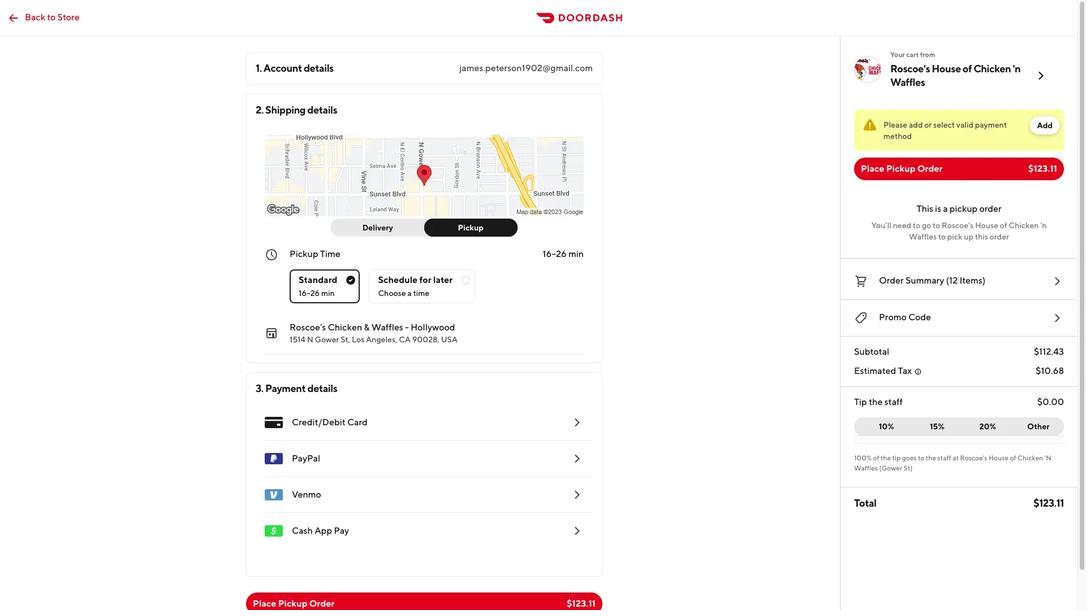 Task type: vqa. For each thing, say whether or not it's contained in the screenshot.
topmost PLACE PICKUP ORDER
yes



Task type: describe. For each thing, give the bounding box(es) containing it.
los
[[352, 335, 364, 345]]

add new payment method image for paypal
[[570, 453, 584, 466]]

n
[[307, 335, 313, 345]]

to inside "button"
[[47, 12, 56, 22]]

chicken inside roscoe's house of chicken 'n waffles
[[974, 63, 1011, 75]]

15%
[[930, 423, 944, 432]]

this
[[975, 232, 988, 242]]

up
[[964, 232, 973, 242]]

chicken inside you'll need to go to roscoe's house of chicken 'n waffles to pick up this order
[[1009, 221, 1039, 230]]

to left "pick" at the right top
[[938, 232, 946, 242]]

you'll
[[872, 221, 891, 230]]

1 vertical spatial $123.11
[[1033, 498, 1064, 510]]

schedule for later
[[378, 275, 453, 286]]

details for 3. payment details
[[307, 383, 337, 395]]

add
[[909, 120, 923, 130]]

tip
[[854, 397, 867, 408]]

cash app pay
[[292, 526, 349, 537]]

chicken inside 100% of the tip goes to the staff at roscoe's house of chicken 'n waffles (gower st)
[[1018, 454, 1043, 463]]

pickup
[[950, 204, 978, 214]]

credit/debit card
[[292, 417, 368, 428]]

1 horizontal spatial 16–26 min
[[543, 249, 584, 260]]

payment
[[975, 120, 1007, 130]]

pay
[[334, 526, 349, 537]]

2 horizontal spatial order
[[917, 163, 943, 174]]

need
[[893, 221, 911, 230]]

1514
[[290, 335, 305, 345]]

schedule
[[378, 275, 418, 286]]

3. payment
[[256, 383, 306, 395]]

st,
[[341, 335, 350, 345]]

100% of the tip goes to the staff at roscoe's house of chicken 'n waffles (gower st)
[[854, 454, 1051, 473]]

your cart from
[[890, 50, 935, 59]]

tip amount option group
[[854, 418, 1064, 436]]

other
[[1027, 423, 1050, 432]]

from
[[920, 50, 935, 59]]

promo code
[[879, 312, 931, 323]]

house inside 100% of the tip goes to the staff at roscoe's house of chicken 'n waffles (gower st)
[[989, 454, 1009, 463]]

add new payment method image for venmo
[[570, 489, 584, 502]]

20%
[[979, 423, 996, 432]]

15% button
[[912, 418, 963, 436]]

gower
[[315, 335, 339, 345]]

subtotal
[[854, 347, 889, 358]]

add new payment method image for credit/debit card
[[570, 416, 584, 430]]

choose
[[378, 289, 406, 298]]

method
[[884, 132, 912, 141]]

choose a time
[[378, 289, 429, 298]]

items)
[[960, 275, 986, 286]]

standard
[[299, 275, 337, 286]]

details for 1. account details
[[304, 62, 334, 74]]

'n
[[1045, 454, 1051, 463]]

status containing please add or select valid payment method
[[854, 110, 1064, 151]]

promo
[[879, 312, 907, 323]]

of left 'n
[[1010, 454, 1016, 463]]

1 horizontal spatial 16–26
[[543, 249, 567, 260]]

0 horizontal spatial min
[[321, 289, 335, 298]]

1 vertical spatial place
[[253, 599, 276, 610]]

for
[[419, 275, 431, 286]]

2. shipping details
[[256, 104, 337, 116]]

add button
[[1030, 117, 1060, 135]]

of inside you'll need to go to roscoe's house of chicken 'n waffles to pick up this order
[[1000, 221, 1007, 230]]

order inside you'll need to go to roscoe's house of chicken 'n waffles to pick up this order
[[990, 232, 1009, 242]]

0 horizontal spatial order
[[309, 599, 335, 610]]

paypal
[[292, 454, 320, 464]]

usa
[[441, 335, 458, 345]]

promo code button
[[854, 309, 1064, 328]]

later
[[433, 275, 453, 286]]

$10.68
[[1036, 366, 1064, 377]]

cart
[[906, 50, 919, 59]]

10% button
[[854, 418, 912, 436]]

pick
[[947, 232, 962, 242]]

waffles inside roscoe's house of chicken 'n waffles
[[890, 76, 925, 88]]

delivery or pickup selector option group
[[331, 219, 518, 237]]

select
[[933, 120, 955, 130]]

estimated
[[854, 366, 896, 377]]

20% button
[[962, 418, 1013, 436]]

app
[[315, 526, 332, 537]]

please add or select valid payment method
[[884, 120, 1007, 141]]

1 vertical spatial place pickup order
[[253, 599, 335, 610]]

0 vertical spatial staff
[[885, 397, 903, 408]]

pickup time
[[290, 249, 340, 260]]

you'll need to go to roscoe's house of chicken 'n waffles to pick up this order
[[872, 221, 1047, 242]]

'n inside you'll need to go to roscoe's house of chicken 'n waffles to pick up this order
[[1040, 221, 1047, 230]]

is
[[935, 204, 941, 214]]

0 vertical spatial min
[[568, 249, 584, 260]]

st)
[[904, 464, 913, 473]]

the right tip
[[869, 397, 883, 408]]

of inside roscoe's house of chicken 'n waffles
[[963, 63, 972, 75]]

valid
[[957, 120, 974, 130]]

90028,
[[412, 335, 439, 345]]

angeles,
[[366, 335, 397, 345]]

james.peterson1902@gmail.com
[[460, 63, 593, 74]]

0 vertical spatial place pickup order
[[861, 163, 943, 174]]

0 vertical spatial a
[[943, 204, 948, 214]]

credit/debit
[[292, 417, 345, 428]]

back
[[25, 12, 45, 22]]

please
[[884, 120, 907, 130]]

back to store button
[[0, 7, 86, 29]]

this is a pickup order
[[917, 204, 1002, 214]]



Task type: locate. For each thing, give the bounding box(es) containing it.
house
[[932, 63, 961, 75], [975, 221, 998, 230], [989, 454, 1009, 463]]

delivery
[[362, 223, 393, 232]]

order summary (12 items) button
[[854, 273, 1064, 291]]

1 vertical spatial 16–26
[[299, 289, 320, 298]]

roscoe's inside roscoe's house of chicken 'n waffles
[[890, 63, 930, 75]]

add new payment method image
[[570, 453, 584, 466], [570, 525, 584, 539]]

waffles inside roscoe's chicken & waffles - hollywood 1514 n gower st,  los angeles,  ca 90028,  usa
[[372, 322, 403, 333]]

roscoe's inside 100% of the tip goes to the staff at roscoe's house of chicken 'n waffles (gower st)
[[960, 454, 987, 463]]

-
[[405, 322, 409, 333]]

hollywood
[[411, 322, 455, 333]]

roscoe's up n
[[290, 322, 326, 333]]

waffles inside 100% of the tip goes to the staff at roscoe's house of chicken 'n waffles (gower st)
[[854, 464, 878, 473]]

staff
[[885, 397, 903, 408], [938, 454, 951, 463]]

to inside 100% of the tip goes to the staff at roscoe's house of chicken 'n waffles (gower st)
[[918, 454, 924, 463]]

(gower
[[879, 464, 902, 473]]

0 vertical spatial order
[[917, 163, 943, 174]]

roscoe's inside you'll need to go to roscoe's house of chicken 'n waffles to pick up this order
[[942, 221, 974, 230]]

menu containing credit/debit card
[[256, 405, 593, 550]]

of up valid
[[963, 63, 972, 75]]

1 add new payment method image from the top
[[570, 453, 584, 466]]

2 add new payment method image from the top
[[570, 489, 584, 502]]

$0.00
[[1037, 397, 1064, 408]]

a right is
[[943, 204, 948, 214]]

min
[[568, 249, 584, 260], [321, 289, 335, 298]]

a left time
[[407, 289, 412, 298]]

0 horizontal spatial 16–26
[[299, 289, 320, 298]]

roscoe's house of chicken 'n waffles button
[[890, 62, 1048, 89]]

'n inside roscoe's house of chicken 'n waffles
[[1013, 63, 1021, 75]]

house up this
[[975, 221, 998, 230]]

details up credit/debit
[[307, 383, 337, 395]]

this
[[917, 204, 933, 214]]

add
[[1037, 121, 1053, 130]]

2 vertical spatial house
[[989, 454, 1009, 463]]

order right pickup
[[979, 204, 1002, 214]]

to right go
[[933, 221, 940, 230]]

'n
[[1013, 63, 1021, 75], [1040, 221, 1047, 230]]

0 vertical spatial details
[[304, 62, 334, 74]]

0 vertical spatial place
[[861, 163, 884, 174]]

roscoe's up "pick" at the right top
[[942, 221, 974, 230]]

goes
[[902, 454, 917, 463]]

order
[[979, 204, 1002, 214], [990, 232, 1009, 242]]

None radio
[[290, 270, 360, 304], [369, 270, 475, 304], [290, 270, 360, 304], [369, 270, 475, 304]]

pickup inside "radio"
[[458, 223, 484, 232]]

0 horizontal spatial 'n
[[1013, 63, 1021, 75]]

details right 1. account
[[304, 62, 334, 74]]

0 vertical spatial $123.11
[[1028, 163, 1057, 174]]

1 vertical spatial add new payment method image
[[570, 525, 584, 539]]

(12
[[946, 275, 958, 286]]

3. payment details
[[256, 383, 337, 395]]

$123.11
[[1028, 163, 1057, 174], [1033, 498, 1064, 510], [567, 599, 596, 610]]

waffles
[[890, 76, 925, 88], [909, 232, 937, 242], [372, 322, 403, 333], [854, 464, 878, 473]]

show menu image
[[265, 414, 283, 432]]

a
[[943, 204, 948, 214], [407, 289, 412, 298]]

roscoe's house of chicken 'n waffles
[[890, 63, 1021, 88]]

at
[[953, 454, 959, 463]]

or
[[924, 120, 932, 130]]

1 horizontal spatial place
[[861, 163, 884, 174]]

0 vertical spatial 16–26 min
[[543, 249, 584, 260]]

1 horizontal spatial staff
[[938, 454, 951, 463]]

16–26 inside option group
[[299, 289, 320, 298]]

waffles down the cart
[[890, 76, 925, 88]]

Other button
[[1013, 418, 1064, 436]]

house down from
[[932, 63, 961, 75]]

0 horizontal spatial place pickup order
[[253, 599, 335, 610]]

status
[[854, 110, 1064, 151]]

1 vertical spatial min
[[321, 289, 335, 298]]

1 vertical spatial order
[[879, 275, 904, 286]]

0 vertical spatial add new payment method image
[[570, 453, 584, 466]]

go
[[922, 221, 931, 230]]

1 vertical spatial 'n
[[1040, 221, 1047, 230]]

to right back
[[47, 12, 56, 22]]

roscoe's right at
[[960, 454, 987, 463]]

to right goes
[[918, 454, 924, 463]]

add new payment method image
[[570, 416, 584, 430], [570, 489, 584, 502]]

0 vertical spatial 'n
[[1013, 63, 1021, 75]]

waffles down 100%
[[854, 464, 878, 473]]

to left go
[[913, 221, 920, 230]]

the left tip
[[881, 454, 891, 463]]

option group containing standard
[[290, 261, 584, 304]]

1 vertical spatial house
[[975, 221, 998, 230]]

order summary (12 items)
[[879, 275, 986, 286]]

add new payment method image for cash app pay
[[570, 525, 584, 539]]

code
[[908, 312, 931, 323]]

order right this
[[990, 232, 1009, 242]]

1. account
[[256, 62, 302, 74]]

waffles inside you'll need to go to roscoe's house of chicken 'n waffles to pick up this order
[[909, 232, 937, 242]]

option group
[[290, 261, 584, 304]]

tip the staff
[[854, 397, 903, 408]]

to
[[47, 12, 56, 22], [913, 221, 920, 230], [933, 221, 940, 230], [938, 232, 946, 242], [918, 454, 924, 463]]

1 vertical spatial a
[[407, 289, 412, 298]]

the right goes
[[926, 454, 936, 463]]

2 vertical spatial order
[[309, 599, 335, 610]]

waffles up angeles,
[[372, 322, 403, 333]]

Delivery radio
[[331, 219, 431, 237]]

2. shipping
[[256, 104, 306, 116]]

the
[[869, 397, 883, 408], [881, 454, 891, 463], [926, 454, 936, 463]]

house inside roscoe's house of chicken 'n waffles
[[932, 63, 961, 75]]

your
[[890, 50, 905, 59]]

chicken inside roscoe's chicken & waffles - hollywood 1514 n gower st,  los angeles,  ca 90028,  usa
[[328, 322, 362, 333]]

staff left at
[[938, 454, 951, 463]]

10%
[[879, 423, 894, 432]]

roscoe's inside roscoe's chicken & waffles - hollywood 1514 n gower st,  los angeles,  ca 90028,  usa
[[290, 322, 326, 333]]

cash
[[292, 526, 313, 537]]

&
[[364, 322, 370, 333]]

1 horizontal spatial min
[[568, 249, 584, 260]]

1. account details
[[256, 62, 334, 74]]

1 vertical spatial staff
[[938, 454, 951, 463]]

1 horizontal spatial a
[[943, 204, 948, 214]]

of
[[963, 63, 972, 75], [1000, 221, 1007, 230], [873, 454, 879, 463], [1010, 454, 1016, 463]]

tax
[[898, 366, 912, 377]]

roscoe's chicken & waffles - hollywood 1514 n gower st,  los angeles,  ca 90028,  usa
[[290, 322, 458, 345]]

2 add new payment method image from the top
[[570, 525, 584, 539]]

0 horizontal spatial staff
[[885, 397, 903, 408]]

1 horizontal spatial order
[[879, 275, 904, 286]]

chicken
[[974, 63, 1011, 75], [1009, 221, 1039, 230], [328, 322, 362, 333], [1018, 454, 1043, 463]]

$112.43
[[1034, 347, 1064, 358]]

100%
[[854, 454, 872, 463]]

0 horizontal spatial place
[[253, 599, 276, 610]]

details right 2. shipping
[[307, 104, 337, 116]]

Pickup radio
[[424, 219, 518, 237]]

1 vertical spatial order
[[990, 232, 1009, 242]]

details
[[304, 62, 334, 74], [307, 104, 337, 116], [307, 383, 337, 395]]

summary
[[906, 275, 944, 286]]

card
[[347, 417, 368, 428]]

1 vertical spatial 16–26 min
[[299, 289, 335, 298]]

total
[[854, 498, 877, 510]]

back to store
[[25, 12, 80, 22]]

staff up 10%
[[885, 397, 903, 408]]

order inside button
[[879, 275, 904, 286]]

0 horizontal spatial 16–26 min
[[299, 289, 335, 298]]

of right 100%
[[873, 454, 879, 463]]

2 vertical spatial $123.11
[[567, 599, 596, 610]]

2 vertical spatial details
[[307, 383, 337, 395]]

tip
[[892, 454, 901, 463]]

roscoe's down the cart
[[890, 63, 930, 75]]

1 vertical spatial details
[[307, 104, 337, 116]]

1 horizontal spatial 'n
[[1040, 221, 1047, 230]]

place pickup order
[[861, 163, 943, 174], [253, 599, 335, 610]]

order
[[917, 163, 943, 174], [879, 275, 904, 286], [309, 599, 335, 610]]

venmo
[[292, 490, 321, 501]]

details for 2. shipping details
[[307, 104, 337, 116]]

waffles down go
[[909, 232, 937, 242]]

time
[[413, 289, 429, 298]]

0 vertical spatial add new payment method image
[[570, 416, 584, 430]]

of down this is a pickup order
[[1000, 221, 1007, 230]]

house down 20% button
[[989, 454, 1009, 463]]

a inside option group
[[407, 289, 412, 298]]

staff inside 100% of the tip goes to the staff at roscoe's house of chicken 'n waffles (gower st)
[[938, 454, 951, 463]]

menu
[[256, 405, 593, 550]]

ca
[[399, 335, 411, 345]]

pickup
[[886, 163, 916, 174], [458, 223, 484, 232], [290, 249, 318, 260], [278, 599, 307, 610]]

0 horizontal spatial a
[[407, 289, 412, 298]]

0 vertical spatial order
[[979, 204, 1002, 214]]

1 vertical spatial add new payment method image
[[570, 489, 584, 502]]

store
[[57, 12, 80, 22]]

roscoe's
[[890, 63, 930, 75], [942, 221, 974, 230], [290, 322, 326, 333], [960, 454, 987, 463]]

1 add new payment method image from the top
[[570, 416, 584, 430]]

time
[[320, 249, 340, 260]]

1 horizontal spatial place pickup order
[[861, 163, 943, 174]]

0 vertical spatial house
[[932, 63, 961, 75]]

house inside you'll need to go to roscoe's house of chicken 'n waffles to pick up this order
[[975, 221, 998, 230]]

0 vertical spatial 16–26
[[543, 249, 567, 260]]



